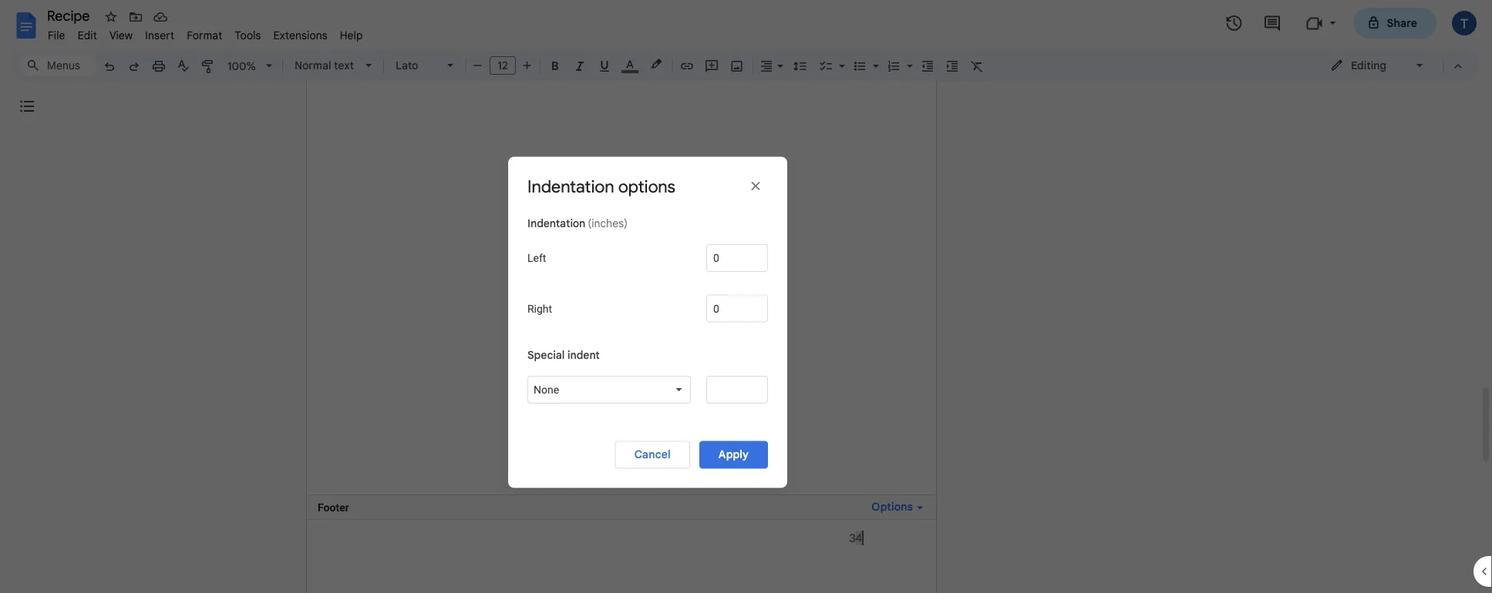 Task type: vqa. For each thing, say whether or not it's contained in the screenshot.
the middle Your answer text box
no



Task type: describe. For each thing, give the bounding box(es) containing it.
Rename text field
[[42, 6, 99, 25]]

Left text field
[[706, 245, 768, 272]]

Menus field
[[19, 55, 96, 76]]

share. private to only me. image
[[1367, 16, 1381, 30]]

Special indentation text field
[[706, 376, 768, 404]]

cancel button
[[615, 441, 690, 469]]

options
[[618, 176, 675, 198]]

indentation for indentation (inches)
[[527, 217, 586, 231]]

cancel
[[634, 448, 671, 462]]

menu bar inside menu bar banner
[[42, 20, 369, 45]]

indentation for indentation options
[[527, 176, 614, 198]]

none
[[534, 384, 559, 396]]

(inches)
[[588, 217, 628, 231]]

indentation (inches)
[[527, 217, 628, 231]]

main toolbar
[[96, 0, 989, 319]]

special indent
[[527, 349, 600, 362]]

apply
[[719, 448, 749, 462]]

Star checkbox
[[100, 6, 122, 28]]

indentation options
[[527, 176, 675, 198]]

special indentation type list box
[[527, 376, 691, 404]]

apply button
[[699, 441, 768, 469]]

Right text field
[[706, 295, 768, 323]]

indentation options dialog
[[508, 157, 787, 488]]



Task type: locate. For each thing, give the bounding box(es) containing it.
0 vertical spatial indentation
[[527, 176, 614, 198]]

indentation options application
[[0, 0, 1492, 594]]

indent
[[567, 349, 600, 362]]

indentation options heading
[[527, 176, 682, 198]]

footer
[[318, 501, 349, 514]]

2 indentation from the top
[[527, 217, 586, 231]]

no special indentation option
[[534, 382, 672, 398]]

indentation up indentation (inches)
[[527, 176, 614, 198]]

menu bar
[[42, 20, 369, 45]]

indentation up the left
[[527, 217, 586, 231]]

right
[[527, 303, 552, 315]]

left
[[527, 252, 546, 265]]

menu bar banner
[[0, 0, 1492, 594]]

1 vertical spatial indentation
[[527, 217, 586, 231]]

1 indentation from the top
[[527, 176, 614, 198]]

special
[[527, 349, 565, 362]]

indentation
[[527, 176, 614, 198], [527, 217, 586, 231]]



